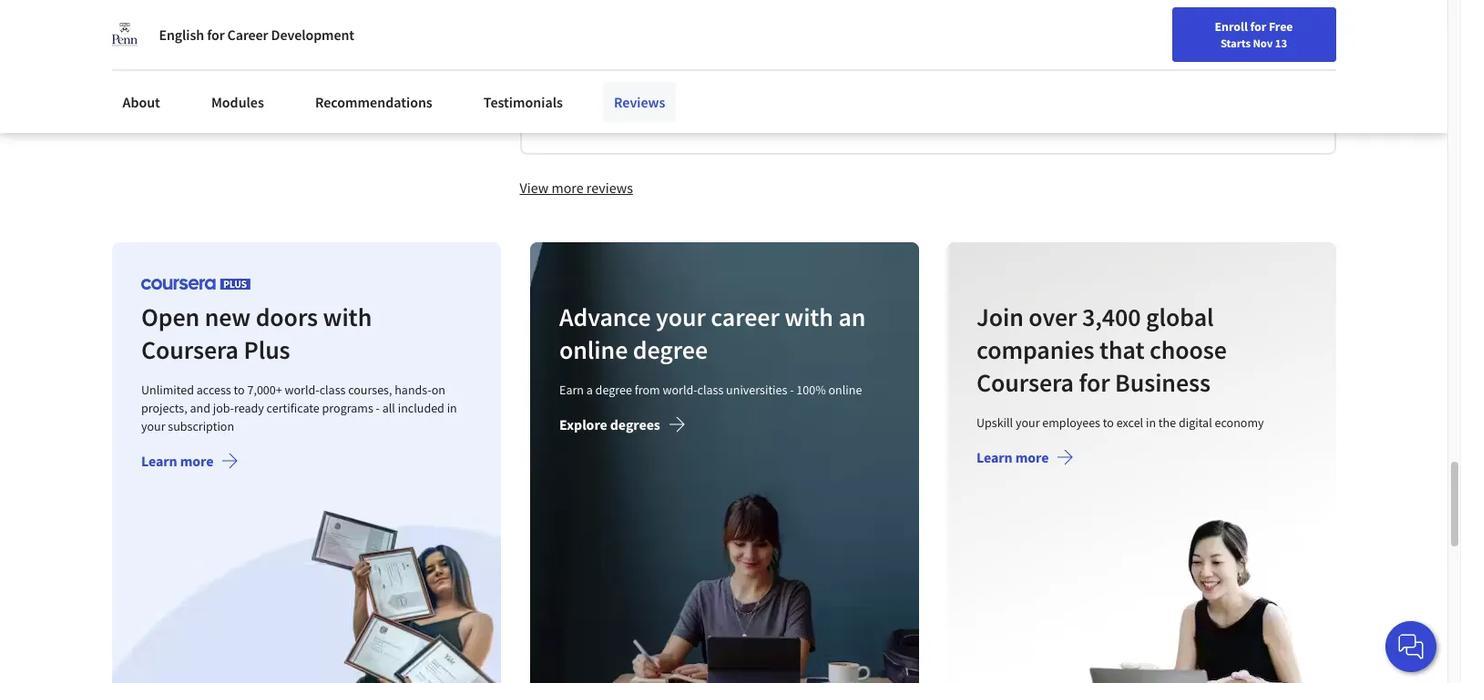Task type: vqa. For each thing, say whether or not it's contained in the screenshot.
main content
no



Task type: locate. For each thing, give the bounding box(es) containing it.
i left would
[[733, 41, 736, 59]]

more right view
[[551, 179, 584, 197]]

certificate
[[266, 400, 319, 417]]

for for english
[[207, 26, 225, 44]]

in
[[446, 400, 457, 417], [1146, 415, 1156, 431]]

2 vertical spatial and
[[189, 400, 210, 417]]

subscription
[[167, 418, 234, 435]]

1 horizontal spatial me
[[1006, 41, 1025, 59]]

1 horizontal spatial online
[[828, 382, 861, 398]]

individuals
[[49, 9, 121, 27]]

1 with from the left
[[322, 301, 371, 334]]

english
[[159, 26, 204, 44], [1098, 57, 1142, 75]]

with left an
[[784, 301, 833, 334]]

0 horizontal spatial on
[[431, 382, 445, 398]]

1 horizontal spatial career
[[1021, 57, 1056, 74]]

your for find
[[968, 57, 992, 74]]

1 vertical spatial my
[[1034, 132, 1052, 150]]

english right "university of pennsylvania" icon
[[159, 26, 204, 44]]

earn
[[559, 382, 583, 398]]

2 horizontal spatial for
[[1250, 18, 1266, 35]]

0 horizontal spatial online
[[559, 334, 627, 366]]

learn more down subscription
[[141, 452, 213, 470]]

i right nb: at top right
[[757, 132, 761, 150]]

your right the upskill
[[1015, 415, 1040, 431]]

learn for the right learn more link
[[976, 448, 1012, 467]]

2 world- from the left
[[662, 382, 697, 398]]

with inside advance your career with an online degree
[[784, 301, 833, 334]]

career right new
[[1021, 57, 1056, 74]]

1 vertical spatial -
[[375, 400, 379, 417]]

your inside advance your career with an online degree
[[655, 301, 705, 334]]

my left hotmail
[[1034, 132, 1052, 150]]

degrees
[[609, 416, 659, 434]]

learn more down the upskill
[[976, 448, 1049, 467]]

degree right a
[[595, 382, 631, 398]]

1 vertical spatial online
[[828, 382, 861, 398]]

that for choose
[[1099, 334, 1144, 366]]

enroll
[[1215, 18, 1248, 35]]

you right thank
[[770, 94, 792, 111]]

-
[[789, 382, 793, 398], [375, 400, 379, 417]]

kindly
[[764, 132, 799, 150]]

1 horizontal spatial on
[[1015, 132, 1030, 150]]

view more reviews link
[[520, 178, 633, 198]]

and
[[1125, 41, 1148, 59], [795, 94, 818, 111], [189, 400, 210, 417]]

for up employees
[[1079, 366, 1110, 399]]

1 horizontal spatial english
[[1098, 57, 1142, 75]]

show notifications image
[[1201, 59, 1223, 81]]

1 horizontal spatial -
[[789, 382, 793, 398]]

0 horizontal spatial i
[[733, 41, 736, 59]]

learn for the leftmost learn more link
[[141, 452, 177, 470]]

and up subscription
[[189, 400, 210, 417]]

world-
[[284, 382, 319, 398], [662, 382, 697, 398]]

1 horizontal spatial world-
[[662, 382, 697, 398]]

0 horizontal spatial english
[[159, 26, 204, 44]]

that inside i would like to say that this course has helped me gain many skills and improved my english...
[[842, 41, 865, 59]]

english for english for career development
[[159, 26, 204, 44]]

say
[[819, 41, 838, 59]]

earn a degree from world-class universities - 100% online
[[559, 382, 861, 398]]

for
[[1250, 18, 1266, 35], [207, 26, 225, 44], [1079, 366, 1110, 399]]

online right 100% on the right bottom
[[828, 382, 861, 398]]

1 vertical spatial me
[[946, 132, 965, 150]]

None search field
[[260, 48, 697, 84]]

account
[[1104, 132, 1151, 150]]

on inside unlimited access to 7,000+ world-class courses, hands-on projects, and job-ready certificate programs - all included in your subscription
[[431, 382, 445, 398]]

coursera up unlimited
[[141, 334, 238, 366]]

1 horizontal spatial you
[[826, 132, 848, 150]]

plus
[[243, 334, 290, 366]]

your for advance
[[655, 301, 705, 334]]

on
[[1015, 132, 1030, 150], [431, 382, 445, 398]]

0 vertical spatial career
[[227, 26, 268, 44]]

would
[[740, 41, 776, 59]]

- left all
[[375, 400, 379, 417]]

0 horizontal spatial in
[[446, 400, 457, 417]]

0 horizontal spatial for
[[207, 26, 225, 44]]

choose
[[1149, 334, 1227, 366]]

1 vertical spatial that
[[1099, 334, 1144, 366]]

my inside thank you and keep it up... nb: i kindly ask you to stop sending me e-mails on my hotmail account
[[1034, 132, 1052, 150]]

to
[[803, 41, 815, 59], [851, 132, 863, 150], [233, 382, 244, 398], [1103, 415, 1114, 431]]

0 horizontal spatial with
[[322, 301, 371, 334]]

for inside enroll for free starts nov 13
[[1250, 18, 1266, 35]]

more down employees
[[1015, 448, 1049, 467]]

with inside open new doors with coursera plus
[[322, 301, 371, 334]]

0 horizontal spatial learn more
[[141, 452, 213, 470]]

1 horizontal spatial learn more link
[[976, 448, 1074, 470]]

1 horizontal spatial coursera
[[976, 366, 1074, 399]]

0 vertical spatial you
[[770, 94, 792, 111]]

1 vertical spatial i
[[757, 132, 761, 150]]

that inside join over 3,400 global companies that choose coursera for business
[[1099, 334, 1144, 366]]

on right mails
[[1015, 132, 1030, 150]]

online inside advance your career with an online degree
[[559, 334, 627, 366]]

you
[[770, 94, 792, 111], [826, 132, 848, 150]]

0 horizontal spatial more
[[180, 452, 213, 470]]

all
[[382, 400, 395, 417]]

0 horizontal spatial world-
[[284, 382, 319, 398]]

degree up from
[[632, 334, 707, 366]]

join
[[976, 301, 1024, 334]]

employees
[[1042, 415, 1100, 431]]

reviews
[[614, 93, 665, 111]]

0 vertical spatial english
[[159, 26, 204, 44]]

0 horizontal spatial -
[[375, 400, 379, 417]]

1 vertical spatial on
[[431, 382, 445, 398]]

english button
[[1065, 36, 1175, 96]]

class
[[319, 382, 345, 398], [697, 382, 723, 398]]

world- for 7,000+
[[284, 382, 319, 398]]

career left the development
[[227, 26, 268, 44]]

1 horizontal spatial that
[[1099, 334, 1144, 366]]

a
[[586, 382, 592, 398]]

0 horizontal spatial you
[[770, 94, 792, 111]]

0 vertical spatial -
[[789, 382, 793, 398]]

courses,
[[348, 382, 392, 398]]

to inside unlimited access to 7,000+ world-class courses, hands-on projects, and job-ready certificate programs - all included in your subscription
[[233, 382, 244, 398]]

1 horizontal spatial for
[[1079, 366, 1110, 399]]

world- up certificate
[[284, 382, 319, 398]]

to up ready
[[233, 382, 244, 398]]

ready
[[234, 400, 264, 417]]

the
[[1158, 415, 1176, 431]]

hotmail
[[1055, 132, 1101, 150]]

class inside unlimited access to 7,000+ world-class courses, hands-on projects, and job-ready certificate programs - all included in your subscription
[[319, 382, 345, 398]]

0 vertical spatial degree
[[632, 334, 707, 366]]

your
[[968, 57, 992, 74], [655, 301, 705, 334], [1015, 415, 1040, 431], [141, 418, 165, 435]]

1 vertical spatial you
[[826, 132, 848, 150]]

0 vertical spatial online
[[559, 334, 627, 366]]

in right "included" at the bottom left of page
[[446, 400, 457, 417]]

1 horizontal spatial and
[[795, 94, 818, 111]]

that left choose
[[1099, 334, 1144, 366]]

and left keep
[[795, 94, 818, 111]]

0 vertical spatial me
[[1006, 41, 1025, 59]]

learn down the upskill
[[976, 448, 1012, 467]]

new
[[204, 301, 250, 334]]

1 horizontal spatial learn
[[976, 448, 1012, 467]]

2 horizontal spatial and
[[1125, 41, 1148, 59]]

class left universities
[[697, 382, 723, 398]]

0 vertical spatial on
[[1015, 132, 1030, 150]]

to left "excel"
[[1103, 415, 1114, 431]]

and inside unlimited access to 7,000+ world-class courses, hands-on projects, and job-ready certificate programs - all included in your subscription
[[189, 400, 210, 417]]

0 horizontal spatial and
[[189, 400, 210, 417]]

1 horizontal spatial more
[[551, 179, 584, 197]]

online up a
[[559, 334, 627, 366]]

0 horizontal spatial learn
[[141, 452, 177, 470]]

enroll for free starts nov 13
[[1215, 18, 1293, 50]]

1 vertical spatial career
[[1021, 57, 1056, 74]]

1 horizontal spatial class
[[697, 382, 723, 398]]

on up "included" at the bottom left of page
[[431, 382, 445, 398]]

english right many
[[1098, 57, 1142, 75]]

0 vertical spatial and
[[1125, 41, 1148, 59]]

0 horizontal spatial career
[[227, 26, 268, 44]]

that right say
[[842, 41, 865, 59]]

university of pennsylvania image
[[112, 22, 137, 47]]

english inside button
[[1098, 57, 1142, 75]]

i inside i would like to say that this course has helped me gain many skills and improved my english...
[[733, 41, 736, 59]]

1 horizontal spatial in
[[1146, 415, 1156, 431]]

an
[[838, 301, 865, 334]]

0 horizontal spatial me
[[946, 132, 965, 150]]

0 horizontal spatial that
[[842, 41, 865, 59]]

learn more link down subscription
[[141, 452, 239, 474]]

coursera image
[[22, 51, 138, 80]]

learn down projects, at the left
[[141, 452, 177, 470]]

online
[[559, 334, 627, 366], [828, 382, 861, 398]]

unlimited access to 7,000+ world-class courses, hands-on projects, and job-ready certificate programs - all included in your subscription
[[141, 382, 457, 435]]

to left say
[[803, 41, 815, 59]]

for up modules link
[[207, 26, 225, 44]]

0 vertical spatial that
[[842, 41, 865, 59]]

2 class from the left
[[697, 382, 723, 398]]

i
[[733, 41, 736, 59], [757, 132, 761, 150]]

1 horizontal spatial my
[[1211, 41, 1230, 59]]

0 horizontal spatial coursera
[[141, 334, 238, 366]]

coursera inside join over 3,400 global companies that choose coursera for business
[[976, 366, 1074, 399]]

skills
[[1093, 41, 1122, 59]]

your left career
[[655, 301, 705, 334]]

many
[[1056, 41, 1090, 59]]

learn more link down the upskill
[[976, 448, 1074, 470]]

2 with from the left
[[784, 301, 833, 334]]

with for career
[[784, 301, 833, 334]]

to left the stop
[[851, 132, 863, 150]]

1 world- from the left
[[284, 382, 319, 398]]

in left the
[[1146, 415, 1156, 431]]

more down subscription
[[180, 452, 213, 470]]

1 vertical spatial and
[[795, 94, 818, 111]]

1 vertical spatial english
[[1098, 57, 1142, 75]]

class up programs
[[319, 382, 345, 398]]

my up show notifications image
[[1211, 41, 1230, 59]]

me
[[1006, 41, 1025, 59], [946, 132, 965, 150]]

world- inside unlimited access to 7,000+ world-class courses, hands-on projects, and job-ready certificate programs - all included in your subscription
[[284, 382, 319, 398]]

0 vertical spatial i
[[733, 41, 736, 59]]

1 horizontal spatial with
[[784, 301, 833, 334]]

me left gain
[[1006, 41, 1025, 59]]

0 horizontal spatial learn more link
[[141, 452, 239, 474]]

for for enroll
[[1250, 18, 1266, 35]]

0 horizontal spatial my
[[1034, 132, 1052, 150]]

1 class from the left
[[319, 382, 345, 398]]

your right "find"
[[968, 57, 992, 74]]

career
[[710, 301, 779, 334]]

course
[[894, 41, 934, 59]]

about
[[123, 93, 160, 111]]

that
[[842, 41, 865, 59], [1099, 334, 1144, 366]]

me left e-
[[946, 132, 965, 150]]

you right ask
[[826, 132, 848, 150]]

more
[[551, 179, 584, 197], [1015, 448, 1049, 467], [180, 452, 213, 470]]

world- right from
[[662, 382, 697, 398]]

0 vertical spatial my
[[1211, 41, 1230, 59]]

for up 'nov'
[[1250, 18, 1266, 35]]

your down projects, at the left
[[141, 418, 165, 435]]

english for career development
[[159, 26, 354, 44]]

with
[[322, 301, 371, 334], [784, 301, 833, 334]]

1 horizontal spatial i
[[757, 132, 761, 150]]

0 horizontal spatial class
[[319, 382, 345, 398]]

and right skills
[[1125, 41, 1148, 59]]

- left 100% on the right bottom
[[789, 382, 793, 398]]

with right the doors
[[322, 301, 371, 334]]

economy
[[1215, 415, 1264, 431]]

me inside i would like to say that this course has helped me gain many skills and improved my english...
[[1006, 41, 1025, 59]]

coursera up the upskill
[[976, 366, 1074, 399]]

career
[[227, 26, 268, 44], [1021, 57, 1056, 74]]



Task type: describe. For each thing, give the bounding box(es) containing it.
free
[[1269, 18, 1293, 35]]

like
[[779, 41, 800, 59]]

your inside unlimited access to 7,000+ world-class courses, hands-on projects, and job-ready certificate programs - all included in your subscription
[[141, 418, 165, 435]]

it
[[854, 94, 861, 111]]

to inside thank you and keep it up... nb: i kindly ask you to stop sending me e-mails on my hotmail account
[[851, 132, 863, 150]]

unlimited
[[141, 382, 194, 398]]

doors
[[255, 301, 317, 334]]

projects,
[[141, 400, 187, 417]]

in inside unlimited access to 7,000+ world-class courses, hands-on projects, and job-ready certificate programs - all included in your subscription
[[446, 400, 457, 417]]

2 horizontal spatial more
[[1015, 448, 1049, 467]]

hands-
[[394, 382, 431, 398]]

find
[[942, 57, 965, 74]]

for inside join over 3,400 global companies that choose coursera for business
[[1079, 366, 1110, 399]]

reviews
[[586, 179, 633, 197]]

up...
[[865, 94, 890, 111]]

join over 3,400 global companies that choose coursera for business
[[976, 301, 1227, 399]]

access
[[196, 382, 231, 398]]

testimonials
[[483, 93, 563, 111]]

to inside i would like to say that this course has helped me gain many skills and improved my english...
[[803, 41, 815, 59]]

job-
[[212, 400, 234, 417]]

has
[[937, 41, 958, 59]]

class for courses,
[[319, 382, 345, 398]]

and inside thank you and keep it up... nb: i kindly ask you to stop sending me e-mails on my hotmail account
[[795, 94, 818, 111]]

me inside thank you and keep it up... nb: i kindly ask you to stop sending me e-mails on my hotmail account
[[946, 132, 965, 150]]

1 vertical spatial degree
[[595, 382, 631, 398]]

upskill your employees to excel in the digital economy
[[976, 415, 1264, 431]]

view
[[520, 179, 549, 197]]

from
[[634, 382, 659, 398]]

chat with us image
[[1396, 632, 1426, 661]]

7,000+
[[247, 382, 282, 398]]

english for english
[[1098, 57, 1142, 75]]

this
[[869, 41, 890, 59]]

1 horizontal spatial learn more
[[976, 448, 1049, 467]]

open
[[141, 301, 199, 334]]

gain
[[1028, 41, 1053, 59]]

digital
[[1178, 415, 1212, 431]]

universities
[[725, 382, 787, 398]]

your for upskill
[[1015, 415, 1040, 431]]

coursera inside open new doors with coursera plus
[[141, 334, 238, 366]]

improved
[[1151, 41, 1208, 59]]

testimonials link
[[473, 82, 574, 122]]

my inside i would like to say that this course has helped me gain many skills and improved my english...
[[1211, 41, 1230, 59]]

individuals link
[[22, 0, 129, 36]]

new
[[995, 57, 1018, 74]]

find your new career link
[[933, 55, 1065, 77]]

modules link
[[200, 82, 275, 122]]

reviews link
[[603, 82, 676, 122]]

view more reviews
[[520, 179, 633, 197]]

e-
[[969, 132, 980, 150]]

thank you and keep it up... nb: i kindly ask you to stop sending me e-mails on my hotmail account
[[733, 94, 1151, 150]]

recommendations link
[[304, 82, 443, 122]]

i inside thank you and keep it up... nb: i kindly ask you to stop sending me e-mails on my hotmail account
[[757, 132, 761, 150]]

nb:
[[733, 132, 754, 150]]

sending
[[896, 132, 943, 150]]

with for doors
[[322, 301, 371, 334]]

on inside thank you and keep it up... nb: i kindly ask you to stop sending me e-mails on my hotmail account
[[1015, 132, 1030, 150]]

advance
[[559, 301, 650, 334]]

13
[[1275, 36, 1287, 50]]

that for this
[[842, 41, 865, 59]]

programs
[[322, 400, 373, 417]]

excel
[[1116, 415, 1143, 431]]

over
[[1029, 301, 1077, 334]]

world- for from
[[662, 382, 697, 398]]

ask
[[803, 132, 823, 150]]

i would like to say that this course has helped me gain many skills and improved my english...
[[733, 41, 1233, 78]]

nov
[[1253, 36, 1273, 50]]

modules
[[211, 93, 264, 111]]

more inside view more reviews link
[[551, 179, 584, 197]]

degree inside advance your career with an online degree
[[632, 334, 707, 366]]

100%
[[796, 382, 825, 398]]

and inside i would like to say that this course has helped me gain many skills and improved my english...
[[1125, 41, 1148, 59]]

explore degrees link
[[559, 416, 685, 438]]

keep
[[821, 94, 850, 111]]

included
[[397, 400, 444, 417]]

global
[[1146, 301, 1214, 334]]

stop
[[867, 132, 893, 150]]

mails
[[980, 132, 1011, 150]]

coursera plus image
[[141, 278, 250, 290]]

find your new career
[[942, 57, 1056, 74]]

explore degrees
[[559, 416, 659, 434]]

upskill
[[976, 415, 1013, 431]]

recommendations
[[315, 93, 432, 111]]

business
[[1115, 366, 1210, 399]]

open new doors with coursera plus
[[141, 301, 371, 366]]

- inside unlimited access to 7,000+ world-class courses, hands-on projects, and job-ready certificate programs - all included in your subscription
[[375, 400, 379, 417]]

class for universities
[[697, 382, 723, 398]]

english...
[[733, 60, 785, 78]]

3,400
[[1082, 301, 1141, 334]]

starts
[[1220, 36, 1251, 50]]

thank
[[733, 94, 767, 111]]

explore
[[559, 416, 607, 434]]

helped
[[961, 41, 1002, 59]]

development
[[271, 26, 354, 44]]

about link
[[112, 82, 171, 122]]



